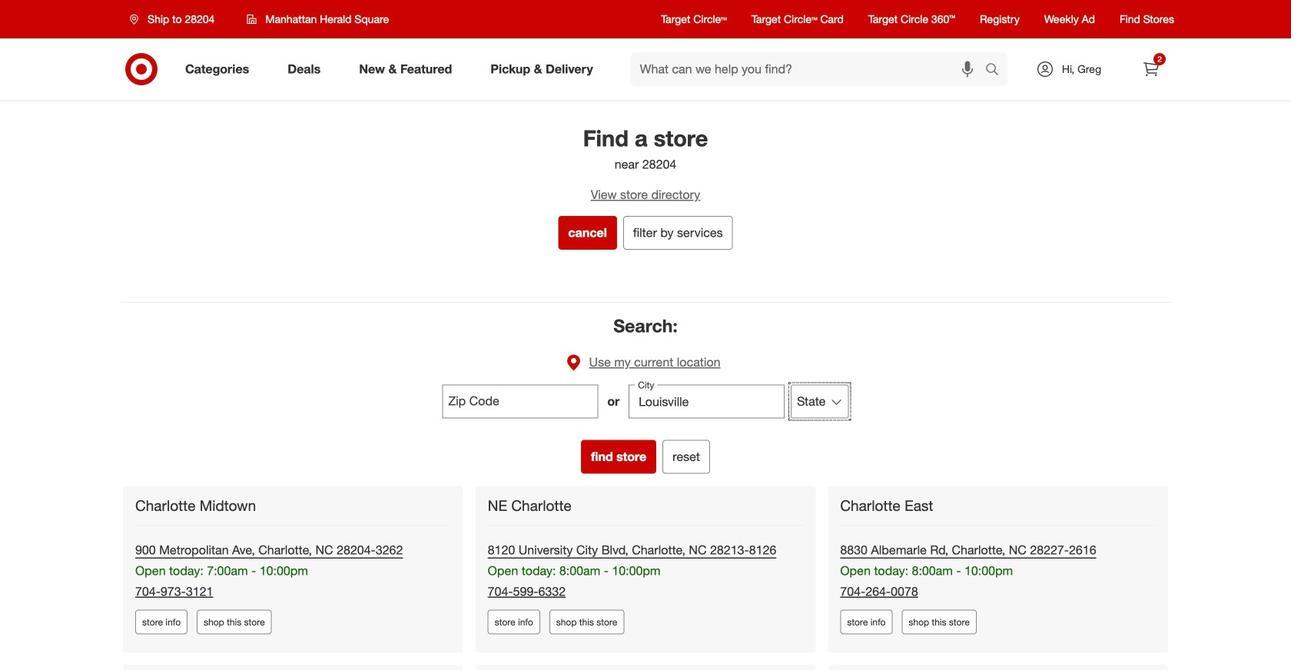 Task type: locate. For each thing, give the bounding box(es) containing it.
None text field
[[629, 385, 785, 419]]

What can we help you find? suggestions appear below search field
[[631, 52, 990, 86]]

None text field
[[442, 385, 599, 419]]



Task type: vqa. For each thing, say whether or not it's contained in the screenshot.
wash.
no



